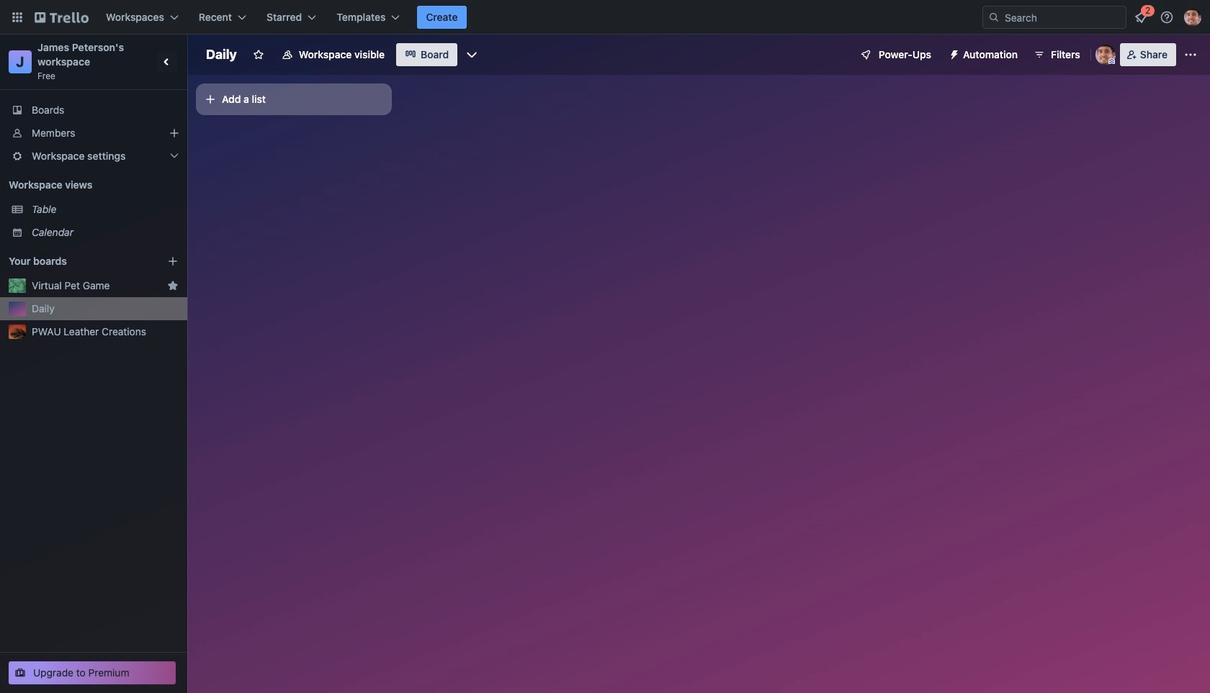 Task type: describe. For each thing, give the bounding box(es) containing it.
starred icon image
[[167, 280, 179, 292]]

show menu image
[[1184, 48, 1198, 62]]

primary element
[[0, 0, 1211, 35]]

open information menu image
[[1160, 10, 1175, 25]]

your boards with 3 items element
[[9, 253, 146, 270]]

Search field
[[1000, 7, 1126, 27]]

sm image
[[943, 43, 963, 63]]

james peterson (jamespeterson93) image
[[1185, 9, 1202, 26]]

search image
[[989, 12, 1000, 23]]

back to home image
[[35, 6, 89, 29]]



Task type: locate. For each thing, give the bounding box(es) containing it.
customize views image
[[465, 48, 479, 62]]

Board name text field
[[199, 43, 244, 66]]

james peterson (jamespeterson93) image
[[1096, 45, 1116, 65]]

this member is an admin of this board. image
[[1109, 58, 1115, 65]]

star or unstar board image
[[253, 49, 264, 61]]

add board image
[[167, 256, 179, 267]]

workspace navigation collapse icon image
[[157, 52, 177, 72]]

2 notifications image
[[1133, 9, 1150, 26]]



Task type: vqa. For each thing, say whether or not it's contained in the screenshot.
Board name text field
yes



